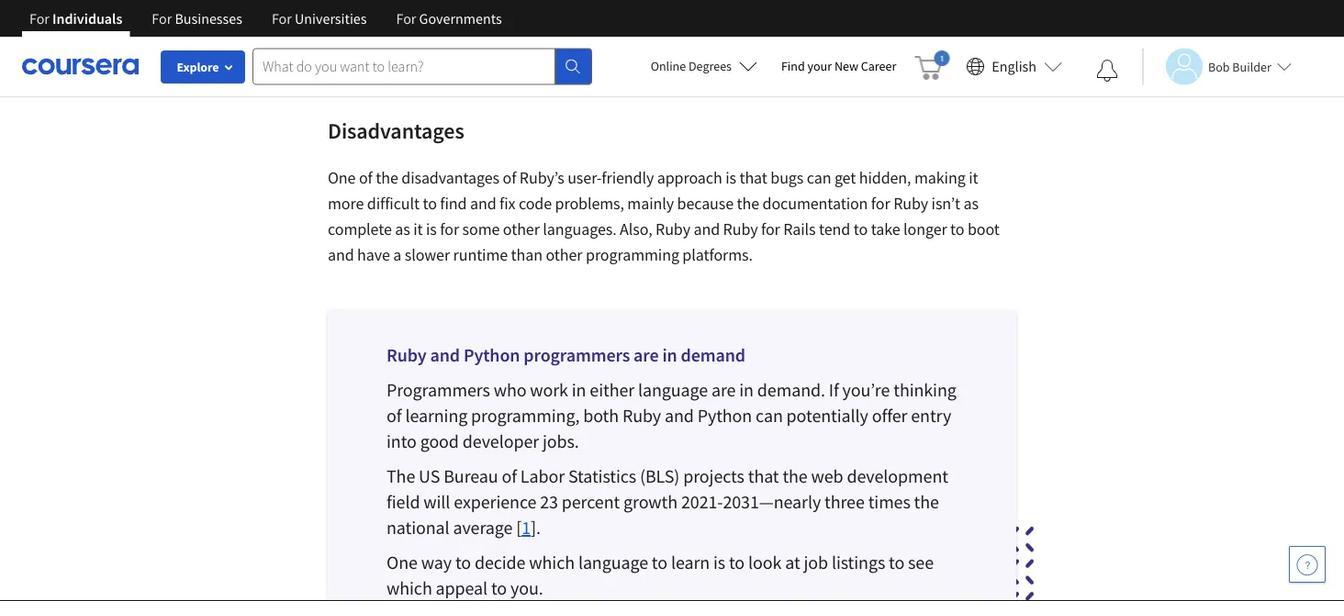 Task type: vqa. For each thing, say whether or not it's contained in the screenshot.
Summarize the threat modeling process
no



Task type: describe. For each thing, give the bounding box(es) containing it.
language for which
[[579, 552, 649, 575]]

thinking
[[894, 379, 957, 402]]

1 link
[[522, 517, 531, 540]]

fix
[[500, 193, 516, 214]]

isn't
[[932, 193, 961, 214]]

that inside 'one of the disadvantages of ruby's user-friendly approach is that bugs can get hidden, making it more difficult to find and fix code problems, mainly because the documentation for ruby isn't as complete as it is for some other languages. also, ruby and ruby for rails tend to take longer to boot and have a slower runtime than other programming platforms.'
[[740, 168, 768, 188]]

of up more
[[359, 168, 373, 188]]

of up fix
[[503, 168, 517, 188]]

learn
[[671, 552, 710, 575]]

find
[[440, 193, 467, 214]]

0 horizontal spatial for
[[440, 219, 459, 240]]

user-
[[568, 168, 602, 188]]

1
[[522, 517, 531, 540]]

online degrees button
[[636, 46, 773, 86]]

for for individuals
[[29, 9, 50, 28]]

languages.
[[543, 219, 617, 240]]

for individuals
[[29, 9, 122, 28]]

to left learn
[[652, 552, 668, 575]]

one for the us bureau of labor statistics (bls) projects that the web development field will experience 23 percent growth 2021-2031—nearly three times the national average [
[[387, 552, 418, 575]]

average
[[453, 517, 513, 540]]

some
[[463, 219, 500, 240]]

bob builder button
[[1143, 48, 1292, 85]]

programming,
[[471, 405, 580, 428]]

programmers who work in either language are in demand. if you're thinking of learning programming, both ruby and python can potentially offer entry into good developer jobs.
[[387, 379, 957, 453]]

2021-
[[682, 491, 723, 514]]

because
[[678, 193, 734, 214]]

labor
[[521, 465, 565, 488]]

1 ].
[[522, 517, 541, 540]]

1 horizontal spatial for
[[762, 219, 781, 240]]

ruby inside programmers who work in either language are in demand. if you're thinking of learning programming, both ruby and python can potentially offer entry into good developer jobs.
[[623, 405, 662, 428]]

see
[[909, 552, 934, 575]]

online
[[651, 58, 686, 74]]

you're
[[843, 379, 891, 402]]

for businesses
[[152, 9, 242, 28]]

explore
[[177, 59, 219, 75]]

english button
[[959, 37, 1070, 96]]

bob builder
[[1209, 58, 1272, 75]]

for for universities
[[272, 9, 292, 28]]

runtime
[[453, 245, 508, 266]]

get
[[835, 168, 856, 188]]

platforms.
[[683, 245, 753, 266]]

2 horizontal spatial in
[[740, 379, 754, 402]]

code
[[519, 193, 552, 214]]

find
[[782, 58, 805, 74]]

and inside programmers who work in either language are in demand. if you're thinking of learning programming, both ruby and python can potentially offer entry into good developer jobs.
[[665, 405, 694, 428]]

0 vertical spatial is
[[726, 168, 737, 188]]

and up programmers
[[430, 344, 460, 367]]

0 vertical spatial which
[[529, 552, 575, 575]]

mainly
[[628, 193, 674, 214]]

1 horizontal spatial as
[[964, 193, 979, 214]]

decide
[[475, 552, 526, 575]]

ruby up platforms.
[[724, 219, 758, 240]]

percent
[[562, 491, 620, 514]]

good
[[420, 430, 459, 453]]

longer
[[904, 219, 948, 240]]

listings
[[832, 552, 886, 575]]

to left the see
[[889, 552, 905, 575]]

tend
[[820, 219, 851, 240]]

language for either
[[638, 379, 708, 402]]

ruby down mainly
[[656, 219, 691, 240]]

to left take
[[854, 219, 868, 240]]

programming
[[586, 245, 680, 266]]

who
[[494, 379, 527, 402]]

statistics
[[569, 465, 637, 488]]

the right because
[[737, 193, 760, 214]]

than
[[511, 245, 543, 266]]

one way to decide which language to learn is to look at job listings to see which appeal to you.
[[387, 552, 934, 600]]

english
[[993, 57, 1037, 76]]

of inside the us bureau of labor statistics (bls) projects that the web development field will experience 23 percent growth 2021-2031—nearly three times the national average [
[[502, 465, 517, 488]]

1 vertical spatial it
[[414, 219, 423, 240]]

for for businesses
[[152, 9, 172, 28]]

friendly
[[602, 168, 654, 188]]

offer
[[872, 405, 908, 428]]

governments
[[419, 9, 502, 28]]

[
[[516, 517, 522, 540]]

projects
[[684, 465, 745, 488]]

potentially
[[787, 405, 869, 428]]

if
[[829, 379, 839, 402]]

also,
[[620, 219, 653, 240]]

programmers
[[387, 379, 490, 402]]

0 vertical spatial are
[[634, 344, 659, 367]]

23
[[540, 491, 558, 514]]

coursera image
[[22, 52, 139, 81]]

for universities
[[272, 9, 367, 28]]

to left look
[[729, 552, 745, 575]]

documentation
[[763, 193, 869, 214]]

1 horizontal spatial it
[[969, 168, 979, 188]]

either
[[590, 379, 635, 402]]

disadvantages
[[328, 117, 469, 144]]

will
[[424, 491, 451, 514]]

can inside programmers who work in either language are in demand. if you're thinking of learning programming, both ruby and python can potentially offer entry into good developer jobs.
[[756, 405, 783, 428]]

us
[[419, 465, 440, 488]]

1 vertical spatial other
[[546, 245, 583, 266]]

help center image
[[1297, 554, 1319, 576]]

2 horizontal spatial for
[[872, 193, 891, 214]]

new
[[835, 58, 859, 74]]

and down because
[[694, 219, 720, 240]]

builder
[[1233, 58, 1272, 75]]



Task type: locate. For each thing, give the bounding box(es) containing it.
at
[[786, 552, 801, 575]]

for down hidden,
[[872, 193, 891, 214]]

the left web
[[783, 465, 808, 488]]

1 horizontal spatial python
[[698, 405, 753, 428]]

one
[[328, 168, 356, 188], [387, 552, 418, 575]]

1 vertical spatial are
[[712, 379, 736, 402]]

1 horizontal spatial which
[[529, 552, 575, 575]]

to down decide
[[491, 577, 507, 600]]

python up projects
[[698, 405, 753, 428]]

1 horizontal spatial in
[[663, 344, 678, 367]]

one of the disadvantages of ruby's user-friendly approach is that bugs can get hidden, making it more difficult to find and fix code problems, mainly because the documentation for ruby isn't as complete as it is for some other languages. also, ruby and ruby for rails tend to take longer to boot and have a slower runtime than other programming platforms.
[[328, 168, 1000, 266]]

0 vertical spatial other
[[503, 219, 540, 240]]

the
[[387, 465, 415, 488]]

in left demand
[[663, 344, 678, 367]]

which down way
[[387, 577, 432, 600]]

0 vertical spatial that
[[740, 168, 768, 188]]

way
[[421, 552, 452, 575]]

0 vertical spatial as
[[964, 193, 979, 214]]

difficult
[[367, 193, 420, 214]]

complete
[[328, 219, 392, 240]]

bob
[[1209, 58, 1231, 75]]

ruby up longer
[[894, 193, 929, 214]]

bureau
[[444, 465, 498, 488]]

explore button
[[161, 51, 245, 84]]

one left way
[[387, 552, 418, 575]]

0 horizontal spatial can
[[756, 405, 783, 428]]

language inside one way to decide which language to learn is to look at job listings to see which appeal to you.
[[579, 552, 649, 575]]

shopping cart: 1 item image
[[915, 51, 950, 80]]

work
[[530, 379, 569, 402]]

0 horizontal spatial other
[[503, 219, 540, 240]]

for left businesses at the top
[[152, 9, 172, 28]]

is
[[726, 168, 737, 188], [426, 219, 437, 240], [714, 552, 726, 575]]

1 horizontal spatial are
[[712, 379, 736, 402]]

0 vertical spatial it
[[969, 168, 979, 188]]

one for disadvantages
[[328, 168, 356, 188]]

for left individuals
[[29, 9, 50, 28]]

businesses
[[175, 9, 242, 28]]

0 horizontal spatial as
[[395, 219, 410, 240]]

in right 'work'
[[572, 379, 587, 402]]

the right times
[[915, 491, 940, 514]]

approach
[[658, 168, 723, 188]]

find your new career
[[782, 58, 897, 74]]

language
[[638, 379, 708, 402], [579, 552, 649, 575]]

can up documentation
[[807, 168, 832, 188]]

].
[[531, 517, 541, 540]]

is up the slower on the left top of the page
[[426, 219, 437, 240]]

language down demand
[[638, 379, 708, 402]]

1 vertical spatial that
[[748, 465, 780, 488]]

are down demand
[[712, 379, 736, 402]]

entry
[[912, 405, 952, 428]]

python inside programmers who work in either language are in demand. if you're thinking of learning programming, both ruby and python can potentially offer entry into good developer jobs.
[[698, 405, 753, 428]]

0 horizontal spatial one
[[328, 168, 356, 188]]

show notifications image
[[1097, 60, 1119, 82]]

python up who
[[464, 344, 520, 367]]

to left the find
[[423, 193, 437, 214]]

0 vertical spatial language
[[638, 379, 708, 402]]

1 vertical spatial as
[[395, 219, 410, 240]]

other up the than
[[503, 219, 540, 240]]

3 for from the left
[[272, 9, 292, 28]]

are up either
[[634, 344, 659, 367]]

boot
[[968, 219, 1000, 240]]

for governments
[[396, 9, 502, 28]]

in left demand.
[[740, 379, 754, 402]]

to up the appeal in the bottom of the page
[[456, 552, 471, 575]]

the
[[376, 168, 398, 188], [737, 193, 760, 214], [783, 465, 808, 488], [915, 491, 940, 514]]

of up into
[[387, 405, 402, 428]]

problems,
[[555, 193, 625, 214]]

0 horizontal spatial in
[[572, 379, 587, 402]]

web
[[812, 465, 844, 488]]

are inside programmers who work in either language are in demand. if you're thinking of learning programming, both ruby and python can potentially offer entry into good developer jobs.
[[712, 379, 736, 402]]

jobs.
[[543, 430, 579, 453]]

which up the "you."
[[529, 552, 575, 575]]

individuals
[[52, 9, 122, 28]]

0 vertical spatial one
[[328, 168, 356, 188]]

2 for from the left
[[152, 9, 172, 28]]

can down demand.
[[756, 405, 783, 428]]

as
[[964, 193, 979, 214], [395, 219, 410, 240]]

can inside 'one of the disadvantages of ruby's user-friendly approach is that bugs can get hidden, making it more difficult to find and fix code problems, mainly because the documentation for ruby isn't as complete as it is for some other languages. also, ruby and ruby for rails tend to take longer to boot and have a slower runtime than other programming platforms.'
[[807, 168, 832, 188]]

find your new career link
[[773, 55, 906, 78]]

it up the slower on the left top of the page
[[414, 219, 423, 240]]

0 horizontal spatial python
[[464, 344, 520, 367]]

1 horizontal spatial one
[[387, 552, 418, 575]]

2031—nearly
[[723, 491, 821, 514]]

as right the isn't
[[964, 193, 979, 214]]

one up more
[[328, 168, 356, 188]]

hidden,
[[860, 168, 912, 188]]

and left fix
[[470, 193, 497, 214]]

python
[[464, 344, 520, 367], [698, 405, 753, 428]]

What do you want to learn? text field
[[253, 48, 556, 85]]

0 horizontal spatial which
[[387, 577, 432, 600]]

slower
[[405, 245, 450, 266]]

take
[[872, 219, 901, 240]]

career
[[862, 58, 897, 74]]

are
[[634, 344, 659, 367], [712, 379, 736, 402]]

for for governments
[[396, 9, 417, 28]]

online degrees
[[651, 58, 732, 74]]

rails
[[784, 219, 816, 240]]

ruby's
[[520, 168, 565, 188]]

of
[[359, 168, 373, 188], [503, 168, 517, 188], [387, 405, 402, 428], [502, 465, 517, 488]]

programmers
[[524, 344, 630, 367]]

appeal
[[436, 577, 488, 600]]

three
[[825, 491, 865, 514]]

it
[[969, 168, 979, 188], [414, 219, 423, 240]]

growth
[[624, 491, 678, 514]]

look
[[749, 552, 782, 575]]

one inside one way to decide which language to learn is to look at job listings to see which appeal to you.
[[387, 552, 418, 575]]

1 vertical spatial python
[[698, 405, 753, 428]]

1 vertical spatial one
[[387, 552, 418, 575]]

universities
[[295, 9, 367, 28]]

that left bugs
[[740, 168, 768, 188]]

making
[[915, 168, 966, 188]]

demand.
[[758, 379, 826, 402]]

more
[[328, 193, 364, 214]]

of inside programmers who work in either language are in demand. if you're thinking of learning programming, both ruby and python can potentially offer entry into good developer jobs.
[[387, 405, 402, 428]]

you.
[[511, 577, 543, 600]]

learning
[[405, 405, 468, 428]]

to left boot
[[951, 219, 965, 240]]

is up because
[[726, 168, 737, 188]]

0 horizontal spatial are
[[634, 344, 659, 367]]

ruby up programmers
[[387, 344, 427, 367]]

is inside one way to decide which language to learn is to look at job listings to see which appeal to you.
[[714, 552, 726, 575]]

as up a
[[395, 219, 410, 240]]

that up 2031—nearly
[[748, 465, 780, 488]]

job
[[804, 552, 829, 575]]

0 horizontal spatial it
[[414, 219, 423, 240]]

and down complete
[[328, 245, 354, 266]]

a
[[394, 245, 402, 266]]

1 horizontal spatial other
[[546, 245, 583, 266]]

to
[[423, 193, 437, 214], [854, 219, 868, 240], [951, 219, 965, 240], [456, 552, 471, 575], [652, 552, 668, 575], [729, 552, 745, 575], [889, 552, 905, 575], [491, 577, 507, 600]]

development
[[847, 465, 949, 488]]

language inside programmers who work in either language are in demand. if you're thinking of learning programming, both ruby and python can potentially offer entry into good developer jobs.
[[638, 379, 708, 402]]

experience
[[454, 491, 537, 514]]

language down the 'percent'
[[579, 552, 649, 575]]

your
[[808, 58, 832, 74]]

None search field
[[253, 48, 593, 85]]

degrees
[[689, 58, 732, 74]]

one inside 'one of the disadvantages of ruby's user-friendly approach is that bugs can get hidden, making it more difficult to find and fix code problems, mainly because the documentation for ruby isn't as complete as it is for some other languages. also, ruby and ruby for rails tend to take longer to boot and have a slower runtime than other programming platforms.'
[[328, 168, 356, 188]]

disadvantages
[[402, 168, 500, 188]]

1 for from the left
[[29, 9, 50, 28]]

it right making
[[969, 168, 979, 188]]

times
[[869, 491, 911, 514]]

the up difficult
[[376, 168, 398, 188]]

ruby and python programmers are in demand
[[387, 344, 746, 367]]

4 for from the left
[[396, 9, 417, 28]]

1 vertical spatial which
[[387, 577, 432, 600]]

0 vertical spatial python
[[464, 344, 520, 367]]

0 vertical spatial can
[[807, 168, 832, 188]]

is right learn
[[714, 552, 726, 575]]

have
[[357, 245, 390, 266]]

national
[[387, 517, 450, 540]]

for down the find
[[440, 219, 459, 240]]

1 vertical spatial is
[[426, 219, 437, 240]]

demand
[[681, 344, 746, 367]]

for left the rails
[[762, 219, 781, 240]]

1 vertical spatial language
[[579, 552, 649, 575]]

that inside the us bureau of labor statistics (bls) projects that the web development field will experience 23 percent growth 2021-2031—nearly three times the national average [
[[748, 465, 780, 488]]

field
[[387, 491, 420, 514]]

2 vertical spatial is
[[714, 552, 726, 575]]

for up what do you want to learn? text box
[[396, 9, 417, 28]]

of up "experience" on the left bottom of the page
[[502, 465, 517, 488]]

for left universities
[[272, 9, 292, 28]]

banner navigation
[[15, 0, 517, 37]]

and up (bls)
[[665, 405, 694, 428]]

1 horizontal spatial can
[[807, 168, 832, 188]]

both
[[584, 405, 619, 428]]

ruby down either
[[623, 405, 662, 428]]

bugs
[[771, 168, 804, 188]]

1 vertical spatial can
[[756, 405, 783, 428]]

that
[[740, 168, 768, 188], [748, 465, 780, 488]]

other down languages.
[[546, 245, 583, 266]]

(bls)
[[640, 465, 680, 488]]



